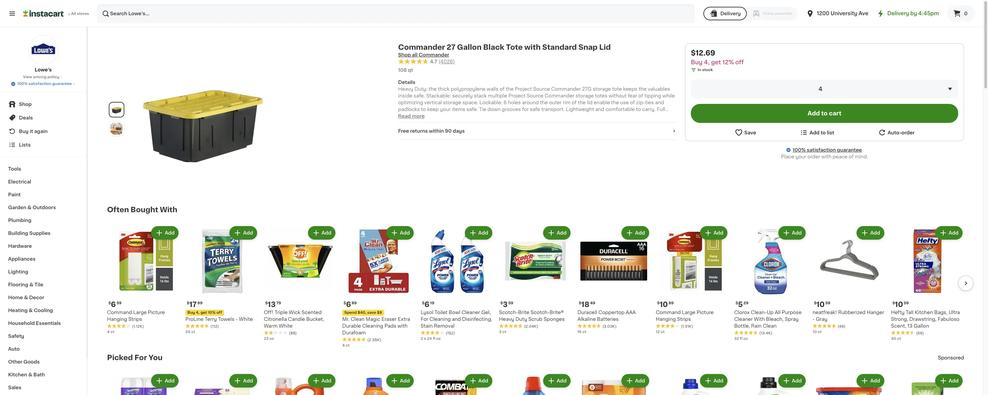 Task type: describe. For each thing, give the bounding box(es) containing it.
99
[[197, 302, 203, 305]]

lysol toilet bowl cleaner gel, for cleaning and disinfecting, stain removal
[[421, 311, 492, 329]]

of right rim
[[572, 100, 577, 105]]

1 horizontal spatial guarantee
[[837, 148, 862, 153]]

$ for 32 fl oz
[[736, 302, 738, 305]]

17
[[189, 301, 197, 309]]

0
[[964, 11, 968, 16]]

0 vertical spatial white
[[239, 317, 253, 322]]

with inside clorox clean-up all purpose cleaner with bleach, spray bottle, rain clean
[[754, 317, 765, 322]]

commander inside commander 27 gallon black tote with standard snap lid shop all commander
[[398, 44, 445, 51]]

valuables
[[648, 87, 670, 91]]

10 for command
[[660, 301, 668, 309]]

ave
[[859, 11, 869, 16]]

warm
[[264, 324, 278, 329]]

the up safe
[[540, 100, 548, 105]]

6 for spend $40, save $8
[[346, 301, 351, 309]]

0 vertical spatial source
[[533, 87, 550, 91]]

satisfaction inside button
[[29, 82, 51, 86]]

enlarge baskets & storage containers commander 27 gallon black tote with standard snap lid unknown (opens in a new tab) image
[[110, 123, 123, 135]]

4 for spend $40, save $8
[[342, 344, 345, 348]]

supplies
[[29, 231, 51, 236]]

cleaning for spend $40, save $8
[[362, 324, 383, 329]]

delivery for delivery by 4:45pm
[[888, 11, 909, 16]]

items
[[452, 107, 465, 112]]

large for 10
[[682, 311, 696, 315]]

storage down the padlocks
[[398, 114, 416, 119]]

pads
[[385, 324, 396, 329]]

heavy inside scotch-brite scotch-brite® heavy duty scrub sponges
[[499, 317, 514, 322]]

securely
[[452, 93, 473, 98]]

strips for 10
[[677, 317, 691, 322]]

Search field
[[98, 5, 694, 22]]

3 oz from the left
[[744, 337, 748, 341]]

3 ct
[[499, 331, 506, 334]]

add inside add to list button
[[810, 130, 820, 135]]

fl inside product group
[[740, 337, 743, 341]]

2 scotch- from the left
[[531, 311, 550, 315]]

hanging for 10
[[656, 317, 676, 322]]

cleaner inside clorox clean-up all purpose cleaner with bleach, spray bottle, rain clean
[[734, 317, 753, 322]]

108
[[398, 68, 407, 72]]

89 for 10
[[669, 302, 674, 306]]

1 vertical spatial source
[[527, 93, 544, 98]]

ct for (56)
[[897, 337, 901, 341]]

scotch-brite scotch-brite® heavy duty scrub sponges
[[499, 311, 565, 322]]

spend
[[344, 311, 357, 315]]

1200
[[817, 11, 830, 16]]

brite
[[518, 311, 530, 315]]

to left cart
[[821, 111, 828, 116]]

commander up rim
[[551, 87, 581, 91]]

auto link
[[4, 343, 82, 356]]

baskets & storage containers commander 27 gallon black tote with standard snap lid hero image
[[132, 49, 272, 190]]

lightweight
[[566, 107, 594, 112]]

59 for neatfreak!
[[826, 302, 831, 305]]

buy it again link
[[4, 125, 82, 138]]

product group containing 17
[[186, 225, 259, 335]]

1 vertical spatial shop
[[19, 102, 32, 107]]

0 horizontal spatial 3
[[499, 331, 502, 334]]

buy for buy 4, get 10% off
[[188, 311, 195, 315]]

100% satisfaction guarantee inside button
[[17, 82, 72, 86]]

16
[[578, 331, 582, 334]]

comfortable
[[606, 107, 635, 112]]

100% satisfaction guarantee button
[[11, 80, 76, 87]]

0 vertical spatial 3
[[503, 301, 508, 309]]

paired
[[452, 114, 467, 119]]

2 vertical spatial source
[[507, 114, 524, 119]]

59 for hefty
[[904, 302, 909, 306]]

duty:
[[415, 87, 428, 91]]

home
[[8, 296, 23, 300]]

ct for (2.35k)
[[346, 344, 350, 348]]

spend $40, save $8
[[344, 311, 382, 315]]

household essentials link
[[4, 317, 82, 330]]

and inside lysol toilet bowl cleaner gel, for cleaning and disinfecting, stain removal
[[452, 317, 461, 322]]

up
[[767, 311, 774, 315]]

$ 6 19
[[422, 301, 434, 309]]

1 vertical spatial project
[[509, 93, 526, 98]]

with inside heavy duty: the thick polypropylene walls of the project source commander 27g storage tote keeps the valuables inside safe. stackable: securely stack multiple project source commander storage totes without fear of tipping while optimizing vertical storage space. lockable: 6 holes around the outer rim of the lid enable the use of zip-ties and padlocks to keep your items safe. tie down grooves for safe transport. lightweight and comfortable to carry. full storage solution when paired with the project source commander shelves. dimensions: 14.3\" x 20.6\" x 30.6\". 100% reusable and recyclable. made in the usa.
[[468, 114, 478, 119]]

gallon inside commander 27 gallon black tote with standard snap lid shop all commander
[[457, 44, 482, 51]]

view
[[23, 75, 32, 79]]

building supplies
[[8, 231, 51, 236]]

down
[[488, 107, 501, 112]]

2 vertical spatial project
[[489, 114, 506, 119]]

usa.
[[488, 121, 500, 125]]

tipping
[[645, 93, 661, 98]]

79
[[276, 302, 281, 305]]

clean inside clorox clean-up all purpose cleaner with bleach, spray bottle, rain clean
[[763, 324, 777, 329]]

storage down 27g
[[576, 93, 594, 98]]

large for 6
[[133, 311, 147, 315]]

gel,
[[481, 311, 491, 315]]

$ for 2 x 24 fl oz
[[422, 302, 425, 305]]

buy 4, get 10% off
[[188, 311, 222, 315]]

1 oz from the left
[[270, 337, 274, 341]]

100% inside heavy duty: the thick polypropylene walls of the project source commander 27g storage tote keeps the valuables inside safe. stackable: securely stack multiple project source commander storage totes without fear of tipping while optimizing vertical storage space. lockable: 6 holes around the outer rim of the lid enable the use of zip-ties and padlocks to keep your items safe. tie down grooves for safe transport. lightweight and comfortable to carry. full storage solution when paired with the project source commander shelves. dimensions: 14.3\" x 20.6\" x 30.6\". 100% reusable and recyclable. made in the usa.
[[661, 114, 674, 119]]

snap
[[579, 44, 598, 51]]

lowe's
[[35, 67, 52, 72]]

to left list
[[821, 130, 826, 135]]

toilet
[[435, 311, 448, 315]]

commander down safe
[[525, 114, 555, 119]]

storage up items
[[443, 100, 461, 105]]

the down without
[[611, 100, 619, 105]]

heavy duty: the thick polypropylene walls of the project source commander 27g storage tote keeps the valuables inside safe. stackable: securely stack multiple project source commander storage totes without fear of tipping while optimizing vertical storage space. lockable: 6 holes around the outer rim of the lid enable the use of zip-ties and padlocks to keep your items safe. tie down grooves for safe transport. lightweight and comfortable to carry. full storage solution when paired with the project source commander shelves. dimensions: 14.3\" x 20.6\" x 30.6\". 100% reusable and recyclable. made in the usa.
[[398, 87, 675, 125]]

to up solution
[[421, 107, 426, 112]]

flooring & tile
[[8, 283, 43, 287]]

24 inside product group
[[186, 331, 190, 334]]

delivery for delivery
[[721, 11, 741, 16]]

place your order with peace of mind.
[[781, 155, 868, 159]]

2 horizontal spatial x
[[641, 114, 643, 119]]

in
[[474, 121, 478, 125]]

1 horizontal spatial x
[[621, 114, 624, 119]]

scent,
[[891, 324, 907, 329]]

ct for (1.12k)
[[111, 331, 115, 334]]

& for home
[[24, 296, 28, 300]]

4.7 (4026)
[[430, 59, 455, 64]]

stack
[[474, 93, 487, 98]]

2 x 24 fl oz
[[421, 337, 441, 341]]

strips for 6
[[128, 317, 142, 322]]

nsored
[[948, 356, 964, 361]]

command for 6
[[107, 311, 132, 315]]

of left mind.
[[849, 155, 854, 159]]

all inside clorox clean-up all purpose cleaner with bleach, spray bottle, rain clean
[[775, 311, 781, 315]]

and up full
[[655, 100, 664, 105]]

vertical
[[424, 100, 442, 105]]

cleaner inside lysol toilet bowl cleaner gel, for cleaning and disinfecting, stain removal
[[462, 311, 480, 315]]

1 horizontal spatial satisfaction
[[807, 148, 836, 153]]

6 for lysol toilet bowl cleaner gel, for cleaning and disinfecting, stain removal
[[425, 301, 430, 309]]

paint link
[[4, 188, 82, 201]]

electrical
[[8, 180, 31, 184]]

23 oz
[[264, 337, 274, 341]]

within
[[429, 129, 444, 133]]

- for 10
[[813, 317, 815, 322]]

0 vertical spatial safe.
[[414, 93, 425, 98]]

& for flooring
[[29, 283, 33, 287]]

policy
[[47, 75, 59, 79]]

tools
[[8, 167, 21, 171]]

$ 10 59 for neatfreak!
[[814, 301, 831, 309]]

1 vertical spatial 24
[[427, 337, 432, 341]]

bucket,
[[306, 317, 324, 322]]

with inside mr. clean magic eraser extra durable cleaning pads with durafoam
[[398, 324, 408, 329]]

49
[[590, 302, 595, 305]]

garden
[[8, 205, 26, 210]]

$ 10 89
[[657, 301, 674, 309]]

polypropylene
[[451, 87, 486, 91]]

& for garden
[[27, 205, 31, 210]]

and down enable
[[595, 107, 604, 112]]

heavy inside heavy duty: the thick polypropylene walls of the project source commander 27g storage tote keeps the valuables inside safe. stackable: securely stack multiple project source commander storage totes without fear of tipping while optimizing vertical storage space. lockable: 6 holes around the outer rim of the lid enable the use of zip-ties and padlocks to keep your items safe. tie down grooves for safe transport. lightweight and comfortable to carry. full storage solution when paired with the project source commander shelves. dimensions: 14.3\" x 20.6\" x 30.6\". 100% reusable and recyclable. made in the usa.
[[398, 87, 413, 91]]

$ for 16 ct
[[579, 302, 581, 305]]

buy for buy it again
[[19, 129, 29, 134]]

dimensions:
[[576, 114, 606, 119]]

0 vertical spatial with
[[160, 206, 177, 214]]

40
[[891, 337, 896, 341]]

with inside commander 27 gallon black tote with standard snap lid shop all commander
[[524, 44, 541, 51]]

$ for 23 oz
[[265, 302, 268, 305]]

$ 18 49
[[579, 301, 595, 309]]

& for heating
[[29, 308, 33, 313]]

13 inside hefty tall kitchen bags, ultra strong, drawstring, fabuloso scent, 13 gallon
[[908, 324, 913, 329]]

decor
[[29, 296, 44, 300]]

paint
[[8, 193, 21, 197]]

4, inside item carousel "region"
[[196, 311, 200, 315]]

for inside lysol toilet bowl cleaner gel, for cleaning and disinfecting, stain removal
[[421, 317, 428, 322]]

deals link
[[4, 111, 82, 125]]

kitchen inside "link"
[[8, 373, 27, 378]]

purpose
[[782, 311, 802, 315]]

4 ct for 6
[[107, 331, 115, 334]]

clean inside mr. clean magic eraser extra durable cleaning pads with durafoam
[[351, 317, 365, 322]]

lists link
[[4, 138, 82, 152]]

0 button
[[947, 5, 975, 22]]

x inside item carousel "region"
[[424, 337, 426, 341]]

ct for (49)
[[818, 331, 822, 334]]

holes
[[508, 100, 521, 105]]

hefty tall kitchen bags, ultra strong, drawstring, fabuloso scent, 13 gallon
[[891, 311, 960, 329]]

1200 university ave
[[817, 11, 869, 16]]

heating
[[8, 308, 28, 313]]

lid
[[587, 100, 593, 105]]

often bought with
[[107, 206, 177, 214]]

sales link
[[4, 382, 82, 395]]

ct for (3.03k)
[[583, 331, 587, 334]]

13 inside product group
[[268, 301, 276, 309]]

command large picture hanging strips for 6
[[107, 311, 165, 322]]

details
[[398, 80, 415, 85]]

6 for command large picture hanging strips
[[111, 301, 116, 309]]

outdoors
[[33, 205, 56, 210]]

heating & cooling link
[[4, 304, 82, 317]]

10 ct
[[813, 331, 822, 334]]

$ 5 29
[[736, 301, 749, 309]]

the down tie
[[480, 114, 487, 119]]

instacart logo image
[[23, 9, 64, 18]]

terry
[[205, 317, 217, 322]]

100% inside button
[[17, 82, 28, 86]]

wick
[[289, 311, 300, 315]]

strong,
[[891, 317, 908, 322]]

the up multiple
[[506, 87, 514, 91]]

other goods link
[[4, 356, 82, 369]]

the up stackable:
[[429, 87, 437, 91]]

commander up outer
[[545, 93, 575, 98]]

transport.
[[541, 107, 565, 112]]

fear
[[628, 93, 637, 98]]

89 for 6
[[352, 302, 357, 306]]

$ for 40 ct
[[893, 302, 895, 306]]

59 for scotch-
[[508, 302, 513, 305]]

$8
[[377, 311, 382, 315]]

buy inside $12.69 buy 4, get 12% off
[[691, 60, 703, 65]]



Task type: locate. For each thing, give the bounding box(es) containing it.
0 horizontal spatial gallon
[[457, 44, 482, 51]]

the up lightweight
[[578, 100, 586, 105]]

duracell coppertop aaa alkaline batteries
[[578, 311, 636, 322]]

0 horizontal spatial heavy
[[398, 87, 413, 91]]

1 vertical spatial for
[[135, 355, 147, 362]]

0 vertical spatial 13
[[268, 301, 276, 309]]

grooves
[[502, 107, 521, 112]]

1 $ from the left
[[108, 302, 111, 305]]

proline terry towels - white
[[186, 317, 253, 322]]

0 horizontal spatial 4,
[[196, 311, 200, 315]]

with down extra
[[398, 324, 408, 329]]

9 $ from the left
[[344, 302, 346, 306]]

project up around
[[515, 87, 532, 91]]

1 59 from the left
[[508, 302, 513, 305]]

59 up tall
[[904, 302, 909, 306]]

4, inside $12.69 buy 4, get 12% off
[[704, 60, 710, 65]]

1 horizontal spatial your
[[796, 155, 806, 159]]

magic
[[366, 317, 380, 322]]

off! triple wick scented citronella candle bucket, warm white
[[264, 311, 324, 329]]

fl
[[433, 337, 436, 341], [740, 337, 743, 341]]

shop inside commander 27 gallon black tote with standard snap lid shop all commander
[[398, 53, 411, 57]]

13 right scent, at the bottom
[[908, 324, 913, 329]]

kitchen inside hefty tall kitchen bags, ultra strong, drawstring, fabuloso scent, 13 gallon
[[915, 311, 933, 315]]

safe. down space. at the left of page
[[467, 107, 478, 112]]

2 picture from the left
[[697, 311, 714, 315]]

0 horizontal spatial all
[[71, 12, 76, 16]]

buy left the it
[[19, 129, 29, 134]]

bath
[[33, 373, 45, 378]]

hanger
[[867, 311, 884, 315]]

0 vertical spatial get
[[711, 60, 721, 65]]

cleaning inside lysol toilet bowl cleaner gel, for cleaning and disinfecting, stain removal
[[430, 317, 451, 322]]

0 horizontal spatial fl
[[433, 337, 436, 341]]

of down fear
[[630, 100, 635, 105]]

2 fl from the left
[[740, 337, 743, 341]]

(13.4k)
[[760, 332, 773, 336]]

1 horizontal spatial off
[[736, 60, 744, 65]]

with down clean-
[[754, 317, 765, 322]]

made
[[459, 121, 473, 125]]

household
[[8, 321, 35, 326]]

$ for 3 ct
[[501, 302, 503, 305]]

100% satisfaction guarantee up place your order with peace of mind.
[[793, 148, 862, 153]]

fl right 32
[[740, 337, 743, 341]]

$ inside $ 18 49
[[579, 302, 581, 305]]

lockable:
[[480, 100, 502, 105]]

2 59 from the left
[[826, 302, 831, 305]]

2 oz from the left
[[436, 337, 441, 341]]

electrical link
[[4, 176, 82, 188]]

1 strips from the left
[[128, 317, 142, 322]]

7 $ from the left
[[736, 302, 738, 305]]

storage up totes
[[593, 87, 611, 91]]

& left 'tile'
[[29, 283, 33, 287]]

1 vertical spatial white
[[279, 324, 293, 329]]

59 inside $ 3 59
[[508, 302, 513, 305]]

rubberized
[[838, 311, 866, 315]]

2 large from the left
[[682, 311, 696, 315]]

2 command from the left
[[656, 311, 681, 315]]

1 horizontal spatial 4
[[342, 344, 345, 348]]

4, up proline
[[196, 311, 200, 315]]

1 vertical spatial your
[[796, 155, 806, 159]]

cleaning
[[430, 317, 451, 322], [362, 324, 383, 329]]

1 scotch- from the left
[[499, 311, 518, 315]]

(112)
[[211, 325, 219, 329]]

clean up (13.4k)
[[763, 324, 777, 329]]

3 59 from the left
[[904, 302, 909, 306]]

1 horizontal spatial $ 10 59
[[893, 301, 909, 309]]

1 horizontal spatial cleaning
[[430, 317, 451, 322]]

ct for (112)
[[191, 331, 195, 334]]

$ inside $ 13 79
[[265, 302, 268, 305]]

0 horizontal spatial -
[[236, 317, 238, 322]]

source down grooves
[[507, 114, 524, 119]]

& left bath
[[28, 373, 32, 378]]

read more
[[398, 114, 425, 119]]

clean down $40,
[[351, 317, 365, 322]]

3 down $ 3 59
[[499, 331, 502, 334]]

satisfaction up place your order with peace of mind.
[[807, 148, 836, 153]]

clorox
[[734, 311, 750, 315]]

add to cart button
[[691, 104, 958, 123]]

1 vertical spatial cleaning
[[362, 324, 383, 329]]

for left the you
[[135, 355, 147, 362]]

ct for (1.31k)
[[661, 331, 665, 334]]

strips up (1.12k)
[[128, 317, 142, 322]]

command for 10
[[656, 311, 681, 315]]

0 horizontal spatial buy
[[19, 129, 29, 134]]

lowe's logo image
[[28, 35, 58, 65]]

0 vertical spatial shop
[[398, 53, 411, 57]]

spo nsored
[[938, 356, 964, 361]]

other
[[8, 360, 22, 365]]

reusable
[[398, 121, 420, 125]]

1 vertical spatial 3
[[499, 331, 502, 334]]

1 command from the left
[[107, 311, 132, 315]]

6 $ from the left
[[579, 302, 581, 305]]

5 $ from the left
[[501, 302, 503, 305]]

1 vertical spatial 4
[[107, 331, 110, 334]]

tools link
[[4, 163, 82, 176]]

3 up 3 ct
[[503, 301, 508, 309]]

2 hanging from the left
[[656, 317, 676, 322]]

product group containing 3
[[499, 225, 572, 335]]

(4026) button
[[439, 58, 455, 65]]

cleaning down the magic on the bottom
[[362, 324, 383, 329]]

shop
[[398, 53, 411, 57], [19, 102, 32, 107]]

1 89 from the left
[[352, 302, 357, 306]]

ct
[[111, 331, 115, 334], [191, 331, 195, 334], [503, 331, 506, 334], [583, 331, 587, 334], [818, 331, 822, 334], [661, 331, 665, 334], [897, 337, 901, 341], [346, 344, 350, 348]]

scotch- down $ 3 59
[[499, 311, 518, 315]]

3 $ from the left
[[265, 302, 268, 305]]

None search field
[[97, 4, 695, 23]]

(56)
[[916, 332, 924, 336]]

& for kitchen
[[28, 373, 32, 378]]

of
[[500, 87, 505, 91], [639, 93, 643, 98], [572, 100, 577, 105], [630, 100, 635, 105], [849, 155, 854, 159]]

0 horizontal spatial order
[[808, 155, 820, 159]]

source up around
[[527, 93, 544, 98]]

strips up (1.31k)
[[677, 317, 691, 322]]

2 89 from the left
[[669, 302, 674, 306]]

0 horizontal spatial command
[[107, 311, 132, 315]]

0 vertical spatial gallon
[[457, 44, 482, 51]]

$ up 'off!'
[[265, 302, 268, 305]]

11 $ from the left
[[893, 302, 895, 306]]

10 up neatfreak!
[[817, 301, 825, 309]]

1 vertical spatial 4 ct
[[342, 344, 350, 348]]

12 ct
[[656, 331, 665, 334]]

hardware link
[[4, 240, 82, 253]]

0 horizontal spatial satisfaction
[[29, 82, 51, 86]]

$ left the 29
[[736, 302, 738, 305]]

0 horizontal spatial hanging
[[107, 317, 127, 322]]

0 horizontal spatial strips
[[128, 317, 142, 322]]

your right "place"
[[796, 155, 806, 159]]

1 vertical spatial order
[[808, 155, 820, 159]]

shop left all
[[398, 53, 411, 57]]

1 horizontal spatial gallon
[[914, 324, 929, 329]]

40 ct
[[891, 337, 901, 341]]

4 ct down durafoam
[[342, 344, 350, 348]]

1 horizontal spatial 100%
[[661, 114, 674, 119]]

household essentials
[[8, 321, 61, 326]]

6 left 39
[[111, 301, 116, 309]]

1 vertical spatial off
[[217, 311, 222, 315]]

10 down gray
[[813, 331, 817, 334]]

white
[[239, 317, 253, 322], [279, 324, 293, 329]]

0 vertical spatial heavy
[[398, 87, 413, 91]]

1 horizontal spatial kitchen
[[915, 311, 933, 315]]

(4026)
[[439, 59, 455, 64]]

kitchen up 'drawstring,'
[[915, 311, 933, 315]]

0 vertical spatial satisfaction
[[29, 82, 51, 86]]

0 horizontal spatial cleaner
[[462, 311, 480, 315]]

item carousel region
[[98, 222, 974, 352]]

scotch-
[[499, 311, 518, 315], [531, 311, 550, 315]]

1 horizontal spatial 13
[[908, 324, 913, 329]]

10 for neatfreak!
[[817, 301, 825, 309]]

with down 100% satisfaction guarantee link
[[822, 155, 832, 159]]

1 vertical spatial kitchen
[[8, 373, 27, 378]]

get inside product group
[[201, 311, 207, 315]]

0 horizontal spatial x
[[424, 337, 426, 341]]

2 horizontal spatial 59
[[904, 302, 909, 306]]

cleaning for 6
[[430, 317, 451, 322]]

$ for 10 ct
[[814, 302, 817, 305]]

0 horizontal spatial white
[[239, 317, 253, 322]]

add
[[808, 111, 820, 116], [810, 130, 820, 135], [165, 231, 175, 236], [243, 231, 253, 236], [322, 231, 331, 236], [400, 231, 410, 236], [478, 231, 488, 236], [557, 231, 567, 236], [635, 231, 645, 236], [714, 231, 724, 236], [792, 231, 802, 236], [871, 231, 880, 236], [949, 231, 959, 236], [165, 379, 175, 384], [243, 379, 253, 384], [322, 379, 331, 384], [400, 379, 410, 384], [478, 379, 488, 384], [557, 379, 567, 384], [635, 379, 645, 384], [714, 379, 724, 384], [792, 379, 802, 384], [871, 379, 880, 384], [949, 379, 959, 384]]

1 horizontal spatial scotch-
[[531, 311, 550, 315]]

1 command large picture hanging strips from the left
[[107, 311, 165, 322]]

again
[[34, 129, 48, 134]]

large
[[133, 311, 147, 315], [682, 311, 696, 315]]

& inside "link"
[[28, 373, 32, 378]]

command large picture hanging strips for 10
[[656, 311, 714, 322]]

0 horizontal spatial safe.
[[414, 93, 425, 98]]

0 vertical spatial project
[[515, 87, 532, 91]]

service type group
[[704, 7, 798, 20]]

10 for hefty
[[895, 301, 903, 309]]

product group
[[107, 225, 180, 335], [186, 225, 259, 335], [264, 225, 337, 342], [342, 225, 415, 349], [421, 225, 494, 342], [499, 225, 572, 335], [578, 225, 651, 335], [656, 225, 729, 335], [734, 225, 807, 342], [813, 225, 886, 335], [891, 225, 964, 342], [107, 373, 180, 396], [186, 373, 259, 396], [264, 373, 337, 396], [342, 373, 415, 396], [421, 373, 494, 396], [499, 373, 572, 396], [578, 373, 651, 396], [656, 373, 729, 396], [734, 373, 807, 396], [813, 373, 886, 396], [891, 373, 964, 396]]

0 horizontal spatial large
[[133, 311, 147, 315]]

project up holes
[[509, 93, 526, 98]]

oz down removal
[[436, 337, 441, 341]]

1 horizontal spatial 89
[[669, 302, 674, 306]]

lowe's link
[[28, 35, 58, 73]]

and down bowl
[[452, 317, 461, 322]]

heavy up 3 ct
[[499, 317, 514, 322]]

1 horizontal spatial delivery
[[888, 11, 909, 16]]

walls
[[487, 87, 499, 91]]

kitchen down other on the bottom left of the page
[[8, 373, 27, 378]]

of up zip-
[[639, 93, 643, 98]]

100% satisfaction guarantee down view pricing policy link
[[17, 82, 72, 86]]

large up (1.31k)
[[682, 311, 696, 315]]

3
[[503, 301, 508, 309], [499, 331, 502, 334]]

1 vertical spatial safe.
[[467, 107, 478, 112]]

& left cooling on the left of page
[[29, 308, 33, 313]]

delivery
[[888, 11, 909, 16], [721, 11, 741, 16]]

eraser
[[382, 317, 397, 322]]

1 horizontal spatial all
[[775, 311, 781, 315]]

4 $ from the left
[[422, 302, 425, 305]]

product group containing 5
[[734, 225, 807, 342]]

4, up stock
[[704, 60, 710, 65]]

1 vertical spatial guarantee
[[837, 148, 862, 153]]

enlarge baskets & storage containers commander 27 gallon black tote with standard snap lid hero (opens in a new tab) image
[[110, 104, 123, 116]]

1 horizontal spatial white
[[279, 324, 293, 329]]

59 up neatfreak!
[[826, 302, 831, 305]]

$ inside $ 3 59
[[501, 302, 503, 305]]

1 vertical spatial 4,
[[196, 311, 200, 315]]

$ 10 59 up neatfreak!
[[814, 301, 831, 309]]

0 horizontal spatial cleaning
[[362, 324, 383, 329]]

1 vertical spatial all
[[775, 311, 781, 315]]

scotch- up scrub at the bottom right
[[531, 311, 550, 315]]

19
[[430, 302, 434, 305]]

0 horizontal spatial 4 ct
[[107, 331, 115, 334]]

1 - from the left
[[236, 317, 238, 322]]

x down comfortable
[[621, 114, 624, 119]]

add button
[[152, 227, 178, 239], [230, 227, 256, 239], [309, 227, 335, 239], [387, 227, 413, 239], [466, 227, 492, 239], [544, 227, 570, 239], [622, 227, 649, 239], [701, 227, 727, 239], [779, 227, 805, 239], [858, 227, 884, 239], [936, 227, 962, 239], [152, 375, 178, 388], [230, 375, 256, 388], [309, 375, 335, 388], [387, 375, 413, 388], [466, 375, 492, 388], [544, 375, 570, 388], [622, 375, 649, 388], [701, 375, 727, 388], [779, 375, 805, 388], [858, 375, 884, 388], [936, 375, 962, 388]]

all up bleach, at the right
[[775, 311, 781, 315]]

buy it again
[[19, 129, 48, 134]]

command large picture hanging strips up (1.12k)
[[107, 311, 165, 322]]

4 ct for spend $40, save $8
[[342, 344, 350, 348]]

$ up 3 ct
[[501, 302, 503, 305]]

1 picture from the left
[[148, 311, 165, 315]]

2 horizontal spatial buy
[[691, 60, 703, 65]]

100% up "place"
[[793, 148, 806, 153]]

picture for 10
[[697, 311, 714, 315]]

1 horizontal spatial 4 ct
[[342, 344, 350, 348]]

add to cart
[[808, 111, 842, 116]]

1 horizontal spatial hanging
[[656, 317, 676, 322]]

hanging for 6
[[107, 317, 127, 322]]

off inside product group
[[217, 311, 222, 315]]

59 up scotch-brite scotch-brite® heavy duty scrub sponges
[[508, 302, 513, 305]]

0 vertical spatial for
[[421, 317, 428, 322]]

off up proline terry towels - white
[[217, 311, 222, 315]]

1 horizontal spatial large
[[682, 311, 696, 315]]

0 vertical spatial cleaning
[[430, 317, 451, 322]]

in stock
[[698, 68, 713, 72]]

$ left 99
[[187, 302, 189, 305]]

0 horizontal spatial 59
[[508, 302, 513, 305]]

your inside heavy duty: the thick polypropylene walls of the project source commander 27g storage tote keeps the valuables inside safe. stackable: securely stack multiple project source commander storage totes without fear of tipping while optimizing vertical storage space. lockable: 6 holes around the outer rim of the lid enable the use of zip-ties and padlocks to keep your items safe. tie down grooves for safe transport. lightweight and comfortable to carry. full storage solution when paired with the project source commander shelves. dimensions: 14.3\" x 20.6\" x 30.6\". 100% reusable and recyclable. made in the usa.
[[440, 107, 451, 112]]

all left stores
[[71, 12, 76, 16]]

it
[[30, 129, 33, 134]]

(152)
[[446, 332, 455, 336]]

4 for 6
[[107, 331, 110, 334]]

0 vertical spatial all
[[71, 12, 76, 16]]

hanging up "12 ct"
[[656, 317, 676, 322]]

with right tote
[[524, 44, 541, 51]]

1 horizontal spatial fl
[[740, 337, 743, 341]]

- inside the neatfreak! rubberized hanger - gray
[[813, 317, 815, 322]]

89 inside $ 6 89
[[352, 302, 357, 306]]

- left gray
[[813, 317, 815, 322]]

4 down durafoam
[[342, 344, 345, 348]]

gray
[[816, 317, 828, 322]]

$ up spend
[[344, 302, 346, 306]]

& right home on the bottom left of page
[[24, 296, 28, 300]]

0 vertical spatial your
[[440, 107, 451, 112]]

1 vertical spatial 100% satisfaction guarantee
[[793, 148, 862, 153]]

white inside off! triple wick scented citronella candle bucket, warm white
[[279, 324, 293, 329]]

1 vertical spatial gallon
[[914, 324, 929, 329]]

- inside product group
[[236, 317, 238, 322]]

$ inside $ 5 29
[[736, 302, 738, 305]]

order inside auto-order button
[[902, 130, 915, 135]]

0 vertical spatial 100%
[[17, 82, 28, 86]]

$ for 4 ct
[[108, 302, 111, 305]]

the right in
[[479, 121, 487, 125]]

commander up all
[[398, 44, 445, 51]]

get up stock
[[711, 60, 721, 65]]

24 right the 2 at the left bottom
[[427, 337, 432, 341]]

- right towels at the bottom
[[236, 317, 238, 322]]

1 horizontal spatial order
[[902, 130, 915, 135]]

1 horizontal spatial get
[[711, 60, 721, 65]]

8 $ from the left
[[814, 302, 817, 305]]

0 vertical spatial buy
[[691, 60, 703, 65]]

with
[[160, 206, 177, 214], [754, 317, 765, 322]]

bags,
[[935, 311, 948, 315]]

(49)
[[838, 325, 846, 329]]

1 horizontal spatial strips
[[677, 317, 691, 322]]

while
[[663, 93, 675, 98]]

full
[[657, 107, 665, 112]]

of up multiple
[[500, 87, 505, 91]]

4 field
[[691, 80, 958, 99]]

cleaning inside mr. clean magic eraser extra durable cleaning pads with durafoam
[[362, 324, 383, 329]]

home & decor
[[8, 296, 44, 300]]

the up tipping
[[639, 87, 647, 91]]

get
[[711, 60, 721, 65], [201, 311, 207, 315]]

satisfaction down pricing
[[29, 82, 51, 86]]

0 horizontal spatial get
[[201, 311, 207, 315]]

10 up hefty
[[895, 301, 903, 309]]

1 $ 10 59 from the left
[[814, 301, 831, 309]]

0 horizontal spatial command large picture hanging strips
[[107, 311, 165, 322]]

1 horizontal spatial 4,
[[704, 60, 710, 65]]

2 vertical spatial 100%
[[793, 148, 806, 153]]

1 hanging from the left
[[107, 317, 127, 322]]

1 horizontal spatial 100% satisfaction guarantee
[[793, 148, 862, 153]]

6 inside heavy duty: the thick polypropylene walls of the project source commander 27g storage tote keeps the valuables inside safe. stackable: securely stack multiple project source commander storage totes without fear of tipping while optimizing vertical storage space. lockable: 6 holes around the outer rim of the lid enable the use of zip-ties and padlocks to keep your items safe. tie down grooves for safe transport. lightweight and comfortable to carry. full storage solution when paired with the project source commander shelves. dimensions: 14.3\" x 20.6\" x 30.6\". 100% reusable and recyclable. made in the usa.
[[504, 100, 507, 105]]

$ inside $ 6 19
[[422, 302, 425, 305]]

get left 10%
[[201, 311, 207, 315]]

building supplies link
[[4, 227, 82, 240]]

tote
[[506, 44, 523, 51]]

command large picture hanging strips up (1.31k)
[[656, 311, 714, 322]]

candle
[[288, 317, 305, 322]]

1 vertical spatial get
[[201, 311, 207, 315]]

2 horizontal spatial 100%
[[793, 148, 806, 153]]

1200 university ave button
[[806, 4, 869, 23]]

100% down view
[[17, 82, 28, 86]]

0 horizontal spatial oz
[[270, 337, 274, 341]]

1 vertical spatial cleaner
[[734, 317, 753, 322]]

1 horizontal spatial heavy
[[499, 317, 514, 322]]

delivery inside button
[[721, 11, 741, 16]]

shop up deals
[[19, 102, 32, 107]]

$ 10 59 for hefty
[[893, 301, 909, 309]]

1 vertical spatial buy
[[19, 129, 29, 134]]

0 vertical spatial cleaner
[[462, 311, 480, 315]]

$ inside $ 10 89
[[657, 302, 660, 306]]

to down zip-
[[636, 107, 641, 112]]

for up stain
[[421, 317, 428, 322]]

59
[[508, 302, 513, 305], [826, 302, 831, 305], [904, 302, 909, 306]]

- for buy 4, get 10% off
[[236, 317, 238, 322]]

hanging down $ 6 39
[[107, 317, 127, 322]]

5
[[738, 301, 743, 309]]

0 horizontal spatial shop
[[19, 102, 32, 107]]

get inside $12.69 buy 4, get 12% off
[[711, 60, 721, 65]]

product group containing 18
[[578, 225, 651, 335]]

$ 10 59 up hefty
[[893, 301, 909, 309]]

and down solution
[[422, 121, 431, 125]]

2 $ from the left
[[187, 302, 189, 305]]

$ left 39
[[108, 302, 111, 305]]

$ for 12 ct
[[657, 302, 660, 306]]

gallon inside hefty tall kitchen bags, ultra strong, drawstring, fabuloso scent, 13 gallon
[[914, 324, 929, 329]]

$ inside $ 6 89
[[344, 302, 346, 306]]

add inside add to cart button
[[808, 111, 820, 116]]

0 horizontal spatial clean
[[351, 317, 365, 322]]

cleaner up bottle,
[[734, 317, 753, 322]]

brite®
[[550, 311, 564, 315]]

39
[[117, 302, 122, 305]]

2 - from the left
[[813, 317, 815, 322]]

2 command large picture hanging strips from the left
[[656, 311, 714, 322]]

ct for (2.04k)
[[503, 331, 506, 334]]

standard
[[542, 44, 577, 51]]

$ up duracell
[[579, 302, 581, 305]]

18
[[581, 301, 590, 309]]

guarantee
[[52, 82, 72, 86], [837, 148, 862, 153]]

home & decor link
[[4, 291, 82, 304]]

buy inside item carousel "region"
[[188, 311, 195, 315]]

delivery button
[[704, 7, 747, 20]]

4 inside "field"
[[819, 86, 823, 92]]

off inside $12.69 buy 4, get 12% off
[[736, 60, 744, 65]]

product group containing 13
[[264, 225, 337, 342]]

with up in
[[468, 114, 478, 119]]

safety link
[[4, 330, 82, 343]]

2 $ 10 59 from the left
[[893, 301, 909, 309]]

& right garden
[[27, 205, 31, 210]]

guarantee inside button
[[52, 82, 72, 86]]

sales
[[8, 386, 21, 390]]

24 down proline
[[186, 331, 190, 334]]

10 $ from the left
[[657, 302, 660, 306]]

in
[[698, 68, 701, 72]]

your up when at the top left of page
[[440, 107, 451, 112]]

1 fl from the left
[[433, 337, 436, 341]]

$ inside $ 6 39
[[108, 302, 111, 305]]

1 horizontal spatial shop
[[398, 53, 411, 57]]

add to list button
[[800, 128, 834, 137]]

1 horizontal spatial with
[[754, 317, 765, 322]]

place
[[781, 155, 794, 159]]

2 strips from the left
[[677, 317, 691, 322]]

buy up proline
[[188, 311, 195, 315]]

13 left 79
[[268, 301, 276, 309]]

89 inside $ 10 89
[[669, 302, 674, 306]]

peace
[[833, 155, 848, 159]]

picture for 6
[[148, 311, 165, 315]]

$ inside $ 17 99
[[187, 302, 189, 305]]

duracell
[[578, 311, 597, 315]]

2 horizontal spatial 4
[[819, 86, 823, 92]]

aaa
[[626, 311, 636, 315]]

satisfaction
[[29, 82, 51, 86], [807, 148, 836, 153]]

0 horizontal spatial for
[[135, 355, 147, 362]]

0 vertical spatial off
[[736, 60, 744, 65]]

0 vertical spatial 24
[[186, 331, 190, 334]]

(88)
[[289, 332, 297, 336]]

tote
[[612, 87, 622, 91]]

1 large from the left
[[133, 311, 147, 315]]



Task type: vqa. For each thing, say whether or not it's contained in the screenshot.


